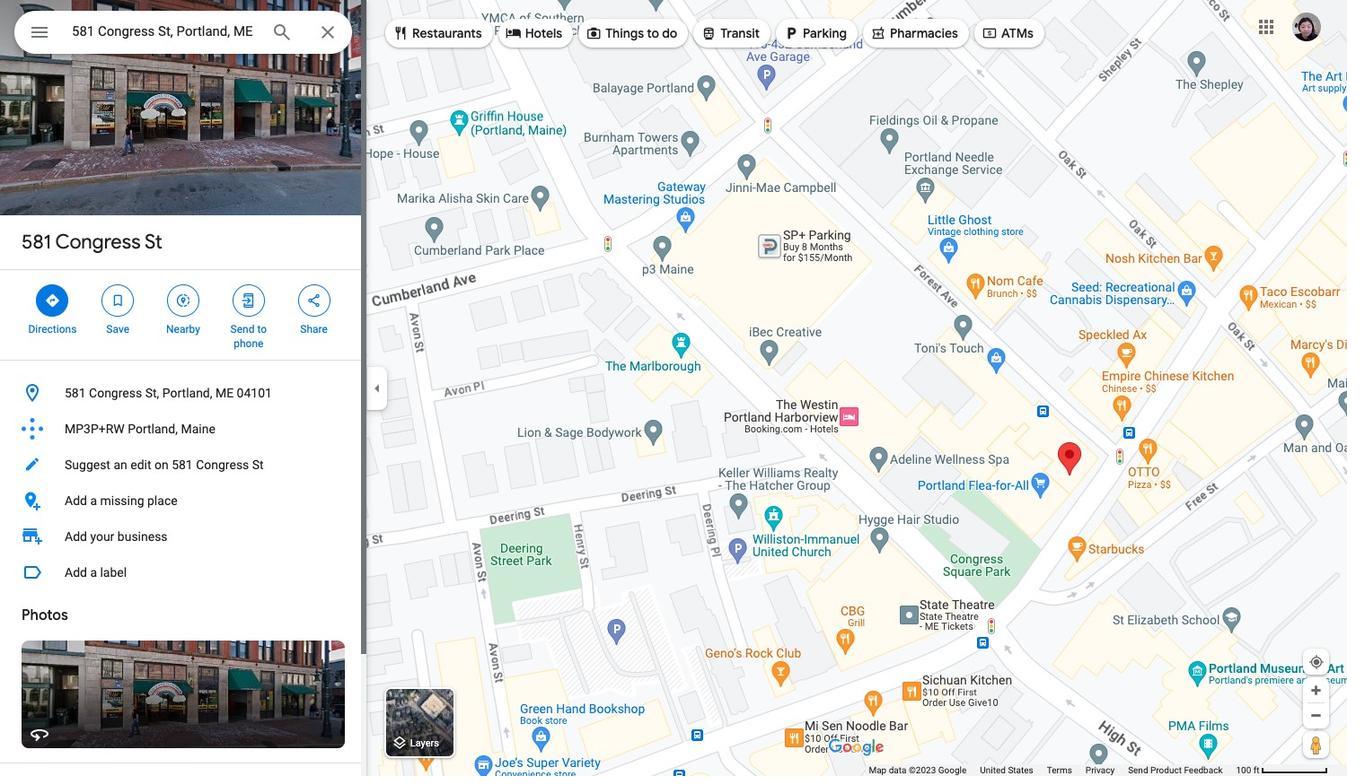 Task type: locate. For each thing, give the bounding box(es) containing it.
581
[[22, 230, 51, 255], [65, 386, 86, 401], [172, 458, 193, 472]]

1 a from the top
[[90, 494, 97, 508]]

581 inside "button"
[[172, 458, 193, 472]]

to up phone
[[257, 323, 267, 336]]

mp3p+rw portland, maine button
[[0, 411, 366, 447]]

0 vertical spatial st
[[145, 230, 162, 255]]

1 vertical spatial 581
[[65, 386, 86, 401]]


[[175, 291, 191, 311]]

add down suggest at the bottom of the page
[[65, 494, 87, 508]]

to inside send to phone
[[257, 323, 267, 336]]

1 horizontal spatial 581
[[65, 386, 86, 401]]

0 vertical spatial to
[[647, 25, 659, 41]]

 button
[[14, 11, 65, 57]]

1 vertical spatial congress
[[89, 386, 142, 401]]

add
[[65, 494, 87, 508], [65, 530, 87, 544], [65, 566, 87, 580]]

directions
[[28, 323, 77, 336]]


[[586, 23, 602, 43]]

data
[[889, 766, 907, 776]]


[[110, 291, 126, 311]]

place
[[147, 494, 177, 508]]

st up actions for 581 congress st region
[[145, 230, 162, 255]]

layers
[[410, 739, 439, 750]]

st
[[145, 230, 162, 255], [252, 458, 264, 472]]


[[981, 23, 998, 43]]

1 vertical spatial add
[[65, 530, 87, 544]]

congress inside button
[[89, 386, 142, 401]]

restaurants
[[412, 25, 482, 41]]

581 right on
[[172, 458, 193, 472]]

to
[[647, 25, 659, 41], [257, 323, 267, 336]]

phone
[[234, 338, 263, 350]]

send inside send to phone
[[230, 323, 255, 336]]

send
[[230, 323, 255, 336], [1128, 766, 1148, 776]]

footer containing map data ©2023 google
[[869, 765, 1236, 777]]

portland, right "st,"
[[162, 386, 212, 401]]

0 horizontal spatial st
[[145, 230, 162, 255]]

congress left "st,"
[[89, 386, 142, 401]]

atms
[[1001, 25, 1034, 41]]

1 horizontal spatial st
[[252, 458, 264, 472]]

a left label
[[90, 566, 97, 580]]

581 for 581 congress st
[[22, 230, 51, 255]]

portland, down "st,"
[[128, 422, 178, 436]]

0 vertical spatial add
[[65, 494, 87, 508]]

send inside send product feedback button
[[1128, 766, 1148, 776]]

04101
[[237, 386, 272, 401]]

st down 04101
[[252, 458, 264, 472]]

1 add from the top
[[65, 494, 87, 508]]


[[29, 20, 50, 45]]

hotels
[[525, 25, 562, 41]]

congress down maine in the bottom of the page
[[196, 458, 249, 472]]

google maps element
[[0, 0, 1347, 777]]

581 inside button
[[65, 386, 86, 401]]

to left do on the top
[[647, 25, 659, 41]]

0 horizontal spatial 581
[[22, 230, 51, 255]]

 parking
[[783, 23, 847, 43]]

privacy
[[1086, 766, 1115, 776]]


[[240, 291, 257, 311]]

1 vertical spatial send
[[1128, 766, 1148, 776]]

united
[[980, 766, 1006, 776]]

1 horizontal spatial send
[[1128, 766, 1148, 776]]

1 vertical spatial a
[[90, 566, 97, 580]]

add a label button
[[0, 555, 366, 591]]

2 horizontal spatial 581
[[172, 458, 193, 472]]

save
[[106, 323, 129, 336]]

transit
[[720, 25, 760, 41]]

0 vertical spatial send
[[230, 323, 255, 336]]

photos
[[22, 607, 68, 625]]

send up phone
[[230, 323, 255, 336]]

congress up 
[[55, 230, 141, 255]]

3 add from the top
[[65, 566, 87, 580]]

2 vertical spatial add
[[65, 566, 87, 580]]

add a missing place button
[[0, 483, 366, 519]]

0 vertical spatial a
[[90, 494, 97, 508]]

mp3p+rw portland, maine
[[65, 422, 215, 436]]

 hotels
[[505, 23, 562, 43]]

581 congress st, portland, me 04101
[[65, 386, 272, 401]]

add left label
[[65, 566, 87, 580]]

portland,
[[162, 386, 212, 401], [128, 422, 178, 436]]


[[701, 23, 717, 43]]

add left your
[[65, 530, 87, 544]]

parking
[[803, 25, 847, 41]]

product
[[1150, 766, 1182, 776]]

0 horizontal spatial to
[[257, 323, 267, 336]]

1 vertical spatial st
[[252, 458, 264, 472]]

0 vertical spatial portland,
[[162, 386, 212, 401]]

zoom out image
[[1309, 709, 1323, 723]]

1 vertical spatial to
[[257, 323, 267, 336]]


[[505, 23, 521, 43]]

0 vertical spatial 581
[[22, 230, 51, 255]]

0 horizontal spatial send
[[230, 323, 255, 336]]

1 horizontal spatial to
[[647, 25, 659, 41]]

congress
[[55, 230, 141, 255], [89, 386, 142, 401], [196, 458, 249, 472]]

a for missing
[[90, 494, 97, 508]]

a for label
[[90, 566, 97, 580]]

None field
[[72, 21, 257, 42]]

none field inside 581 congress st, portland, me 04101 field
[[72, 21, 257, 42]]

2 add from the top
[[65, 530, 87, 544]]

congress for st
[[55, 230, 141, 255]]

mp3p+rw
[[65, 422, 125, 436]]

581 up the 
[[22, 230, 51, 255]]

0 vertical spatial congress
[[55, 230, 141, 255]]

581 congress st, portland, me 04101 button
[[0, 375, 366, 411]]

2 vertical spatial 581
[[172, 458, 193, 472]]

a left missing
[[90, 494, 97, 508]]

edit
[[130, 458, 151, 472]]

2 a from the top
[[90, 566, 97, 580]]

581 up mp3p+rw
[[65, 386, 86, 401]]

label
[[100, 566, 127, 580]]

portland, inside mp3p+rw portland, maine button
[[128, 422, 178, 436]]

a inside add a label button
[[90, 566, 97, 580]]

100 ft button
[[1236, 766, 1328, 776]]

 pharmacies
[[870, 23, 958, 43]]

©2023
[[909, 766, 936, 776]]

2 vertical spatial congress
[[196, 458, 249, 472]]

footer
[[869, 765, 1236, 777]]

send left product at the bottom right of page
[[1128, 766, 1148, 776]]

your
[[90, 530, 114, 544]]

united states
[[980, 766, 1033, 776]]

581 congress st main content
[[0, 0, 366, 777]]

a inside add a missing place button
[[90, 494, 97, 508]]

1 vertical spatial portland,
[[128, 422, 178, 436]]

send for send product feedback
[[1128, 766, 1148, 776]]


[[392, 23, 409, 43]]

a
[[90, 494, 97, 508], [90, 566, 97, 580]]



Task type: describe. For each thing, give the bounding box(es) containing it.
581 Congress St, Portland, ME 04101 field
[[14, 11, 352, 54]]

privacy button
[[1086, 765, 1115, 777]]


[[44, 291, 61, 311]]

add for add your business
[[65, 530, 87, 544]]

on
[[154, 458, 169, 472]]

add your business link
[[0, 519, 366, 555]]

100 ft
[[1236, 766, 1260, 776]]

add your business
[[65, 530, 168, 544]]

maine
[[181, 422, 215, 436]]

map data ©2023 google
[[869, 766, 967, 776]]

collapse side panel image
[[367, 379, 387, 398]]

share
[[300, 323, 328, 336]]

do
[[662, 25, 677, 41]]

pharmacies
[[890, 25, 958, 41]]

suggest
[[65, 458, 110, 472]]

actions for 581 congress st region
[[0, 270, 366, 360]]

to inside  things to do
[[647, 25, 659, 41]]


[[306, 291, 322, 311]]

add for add a missing place
[[65, 494, 87, 508]]

states
[[1008, 766, 1033, 776]]

 things to do
[[586, 23, 677, 43]]

zoom in image
[[1309, 684, 1323, 698]]

send to phone
[[230, 323, 267, 350]]

nearby
[[166, 323, 200, 336]]

things
[[605, 25, 644, 41]]

feedback
[[1184, 766, 1223, 776]]

add a label
[[65, 566, 127, 580]]

google account: michele murakami  
(michele.murakami@adept.ai) image
[[1292, 12, 1321, 41]]

terms
[[1047, 766, 1072, 776]]

congress inside "button"
[[196, 458, 249, 472]]

send product feedback
[[1128, 766, 1223, 776]]

an
[[114, 458, 127, 472]]

send product feedback button
[[1128, 765, 1223, 777]]

footer inside google maps element
[[869, 765, 1236, 777]]

send for send to phone
[[230, 323, 255, 336]]

show your location image
[[1308, 655, 1325, 671]]

suggest an edit on 581 congress st
[[65, 458, 264, 472]]

terms button
[[1047, 765, 1072, 777]]

map
[[869, 766, 887, 776]]

portland, inside 581 congress st, portland, me 04101 button
[[162, 386, 212, 401]]

missing
[[100, 494, 144, 508]]

google
[[938, 766, 967, 776]]

st inside "button"
[[252, 458, 264, 472]]

 atms
[[981, 23, 1034, 43]]

 restaurants
[[392, 23, 482, 43]]

add a missing place
[[65, 494, 177, 508]]

st,
[[145, 386, 159, 401]]

 search field
[[14, 11, 352, 57]]

congress for st,
[[89, 386, 142, 401]]


[[870, 23, 886, 43]]

100
[[1236, 766, 1251, 776]]

me
[[216, 386, 234, 401]]

united states button
[[980, 765, 1033, 777]]

 transit
[[701, 23, 760, 43]]


[[783, 23, 799, 43]]

suggest an edit on 581 congress st button
[[0, 447, 366, 483]]

ft
[[1253, 766, 1260, 776]]

581 for 581 congress st, portland, me 04101
[[65, 386, 86, 401]]

add for add a label
[[65, 566, 87, 580]]

business
[[117, 530, 168, 544]]

581 congress st
[[22, 230, 162, 255]]

show street view coverage image
[[1303, 732, 1329, 759]]



Task type: vqa. For each thing, say whether or not it's contained in the screenshot.
top Add
yes



